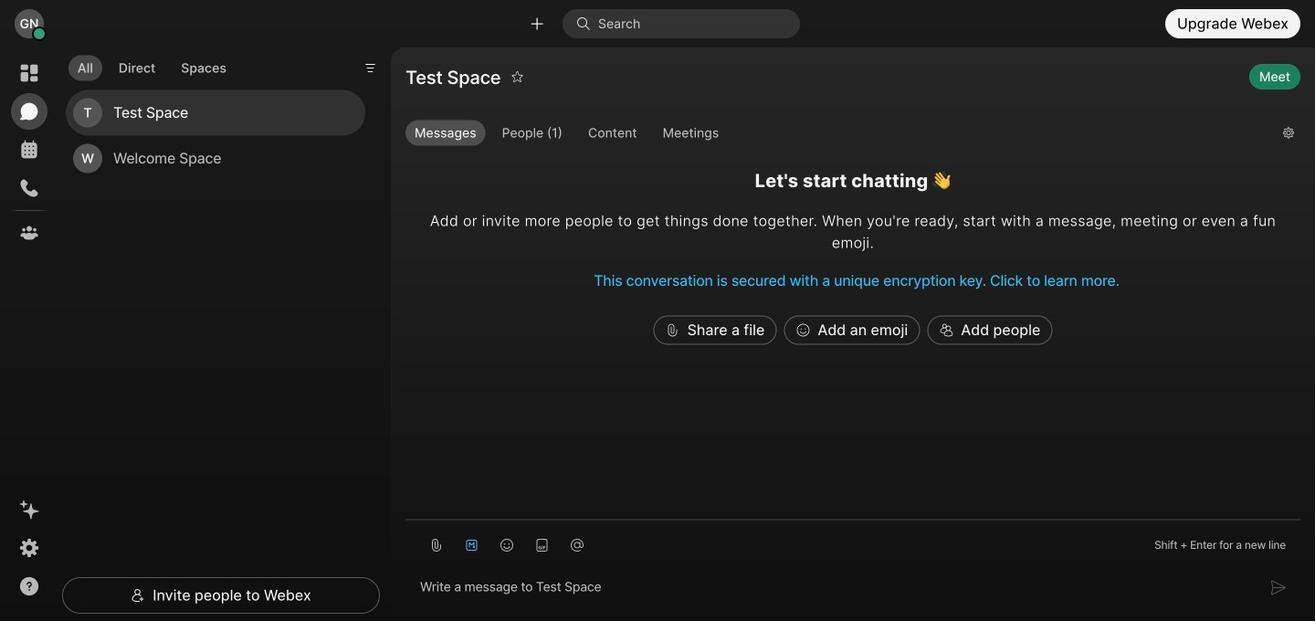 Task type: vqa. For each thing, say whether or not it's contained in the screenshot.
group
yes



Task type: locate. For each thing, give the bounding box(es) containing it.
tab list
[[64, 44, 240, 86]]

webex tab list
[[11, 55, 47, 251]]

message composer toolbar element
[[406, 520, 1301, 563]]

welcome space list item
[[66, 136, 365, 181]]

navigation
[[0, 47, 58, 621]]

group
[[406, 120, 1269, 150]]

test space list item
[[66, 90, 365, 136]]



